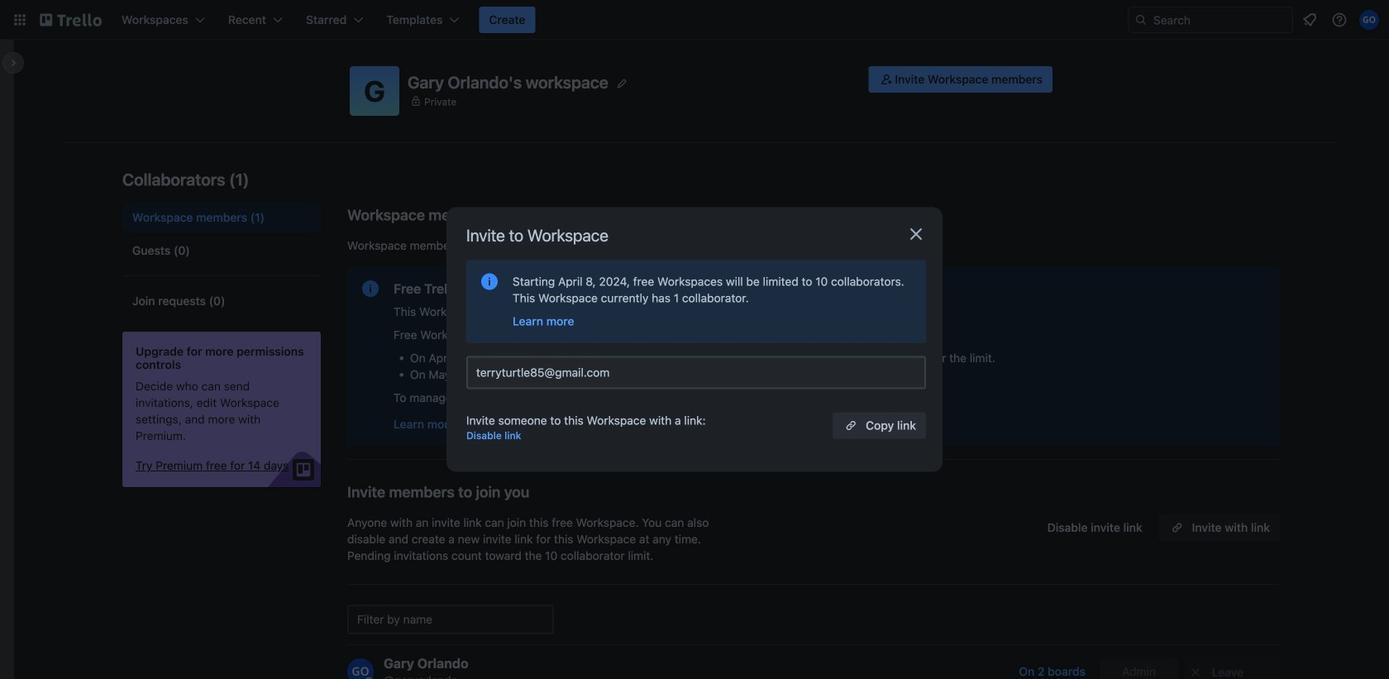 Task type: vqa. For each thing, say whether or not it's contained in the screenshot.
Open information menu IMAGE
yes



Task type: describe. For each thing, give the bounding box(es) containing it.
1 vertical spatial sm image
[[1188, 664, 1204, 679]]

close image
[[907, 224, 927, 244]]

open information menu image
[[1332, 12, 1348, 28]]

0 notifications image
[[1300, 10, 1320, 30]]

0 vertical spatial sm image
[[879, 71, 895, 88]]



Task type: locate. For each thing, give the bounding box(es) containing it.
0 horizontal spatial sm image
[[879, 71, 895, 88]]

gary orlando (garyorlando) image
[[1360, 10, 1380, 30]]

primary element
[[0, 0, 1390, 40]]

search image
[[1135, 13, 1148, 26]]

Search field
[[1148, 7, 1293, 32]]

Email address or name text field
[[476, 361, 923, 384]]

Filter by name text field
[[347, 605, 554, 635]]

sm image
[[879, 71, 895, 88], [1188, 664, 1204, 679]]

1 horizontal spatial sm image
[[1188, 664, 1204, 679]]



